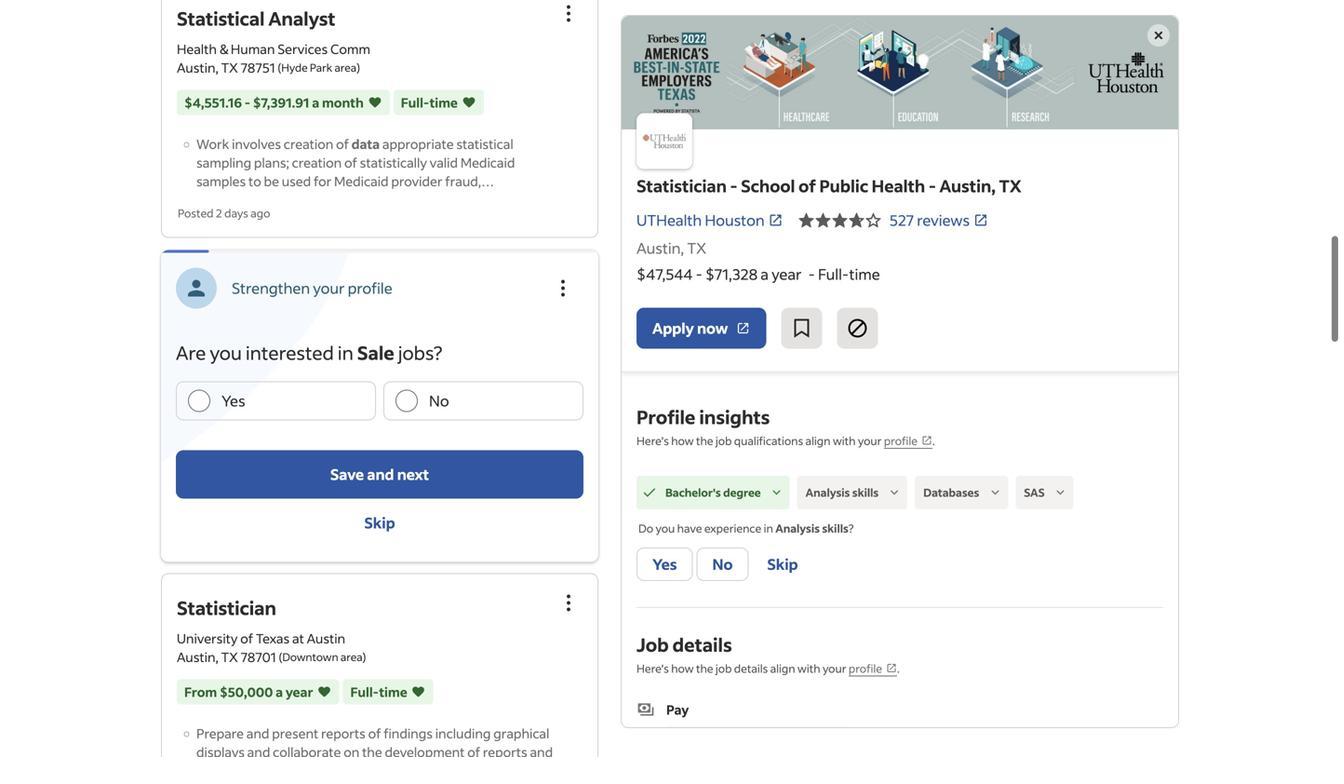 Task type: vqa. For each thing, say whether or not it's contained in the screenshot.
CLEAR WHAT INPUT "image"
no



Task type: describe. For each thing, give the bounding box(es) containing it.
0 vertical spatial reports
[[321, 725, 366, 742]]

area inside health & human services comm austin, tx 78751 ( hyde park area )
[[335, 60, 357, 74]]

work
[[196, 135, 229, 152]]

- up 527 reviews
[[929, 175, 937, 197]]

profile link for profile insights
[[885, 434, 933, 449]]

1 vertical spatial reports
[[483, 744, 528, 757]]

here's how the job qualifications align with your
[[637, 434, 885, 448]]

austin, tx
[[637, 238, 707, 258]]

) inside university of texas at austin austin, tx 78701 ( downtown area )
[[363, 650, 366, 664]]

are you interested in <b>sale</b> jobs? option group
[[176, 381, 584, 421]]

how for profile
[[672, 434, 694, 448]]

analysis inside button
[[806, 485, 851, 500]]

0 vertical spatial creation
[[284, 135, 334, 152]]

2 horizontal spatial full-
[[819, 265, 850, 284]]

matches your preference image for full-time
[[411, 683, 426, 701]]

0 vertical spatial details
[[673, 632, 733, 657]]

profile for job details
[[849, 661, 883, 676]]

$50,000
[[220, 684, 273, 700]]

527 reviews link
[[890, 210, 989, 230]]

2 horizontal spatial time
[[850, 265, 881, 284]]

bachelor's degree button
[[637, 476, 790, 509]]

the for details
[[697, 661, 714, 676]]

here's how the job details align with your
[[637, 661, 849, 676]]

from
[[184, 684, 217, 700]]

?
[[849, 521, 854, 535]]

sale
[[357, 340, 395, 365]]

&
[[220, 40, 228, 57]]

to
[[249, 173, 261, 189]]

3.8 out of 5 stars image
[[799, 209, 883, 231]]

profile insights
[[637, 405, 770, 429]]

1 vertical spatial health
[[872, 175, 926, 197]]

1 horizontal spatial details
[[735, 661, 769, 676]]

do
[[639, 521, 654, 535]]

do you have experience in analysis skills ?
[[639, 521, 854, 535]]

align for job details
[[771, 661, 796, 676]]

university
[[177, 630, 238, 647]]

your for profile insights
[[858, 434, 882, 448]]

ago
[[251, 206, 270, 220]]

creation inside the appropriate statistical sampling plans; creation of statistically valid medicaid samples to be used for medicaid provider fraud,…
[[292, 154, 342, 171]]

comm
[[331, 40, 371, 57]]

missing qualification image for analysis skills
[[887, 484, 904, 501]]

of inside university of texas at austin austin, tx 78701 ( downtown area )
[[240, 630, 253, 647]]

78751
[[241, 59, 275, 76]]

apply
[[653, 319, 695, 338]]

yes button
[[637, 548, 693, 581]]

the for insights
[[697, 434, 714, 448]]

$47,544
[[637, 265, 693, 284]]

the inside prepare and present reports of findings including graphical displays and collaborate on the development of reports an
[[362, 744, 382, 757]]

statistician for statistician
[[177, 596, 277, 620]]

Yes radio
[[188, 390, 210, 412]]

1 vertical spatial medicaid
[[334, 173, 389, 189]]

experience
[[705, 521, 762, 535]]

no button
[[697, 548, 749, 581]]

statistician - school of public health - austin, tx
[[637, 175, 1022, 197]]

of left findings
[[368, 725, 381, 742]]

next
[[397, 465, 429, 484]]

from $50,000 a year
[[184, 684, 313, 700]]

not interested image
[[847, 317, 869, 339]]

a for $71,328
[[761, 265, 769, 284]]

job actions for statistical analyst is collapsed image
[[558, 2, 580, 25]]

job
[[637, 632, 669, 657]]

non job content: strengthen your profile menu actions image
[[552, 277, 575, 299]]

sas button
[[1016, 476, 1074, 509]]

downtown
[[282, 650, 339, 664]]

$47,544 - $71,328 a year - full-time
[[637, 265, 881, 284]]

austin, up $47,544
[[637, 238, 685, 258]]

for
[[314, 173, 332, 189]]

human
[[231, 40, 275, 57]]

strengthen
[[232, 279, 310, 298]]

save and next button
[[176, 450, 584, 499]]

statistical analyst button
[[177, 6, 336, 30]]

of down "including"
[[468, 744, 481, 757]]

no inside button
[[713, 555, 733, 574]]

time for statistician
[[379, 684, 408, 700]]

you for do
[[656, 521, 675, 535]]

yes inside 'button'
[[653, 555, 677, 574]]

including
[[436, 725, 491, 742]]

school
[[741, 175, 796, 197]]

$4,551.16
[[184, 94, 242, 111]]

matches your preference image for $4,551.16 - $7,391.91 a month
[[368, 93, 383, 112]]

statistician for statistician - school of public health - austin, tx
[[637, 175, 727, 197]]

services
[[278, 40, 328, 57]]

bachelor's
[[666, 485, 721, 500]]

job for insights
[[716, 434, 732, 448]]

texas
[[256, 630, 290, 647]]

findings
[[384, 725, 433, 742]]

a for $7,391.91
[[312, 94, 320, 111]]

of left public
[[799, 175, 817, 197]]

no inside are you interested in <b>sale</b> jobs? option group
[[429, 391, 449, 410]]

data
[[352, 135, 380, 152]]

development
[[385, 744, 465, 757]]

be
[[264, 173, 279, 189]]

2 vertical spatial and
[[247, 744, 270, 757]]

samples
[[196, 173, 246, 189]]

matching qualification image
[[769, 484, 786, 501]]

your for job details
[[823, 661, 847, 676]]

displays
[[196, 744, 245, 757]]

save and next
[[330, 465, 429, 484]]

used
[[282, 173, 311, 189]]

profile
[[637, 405, 696, 429]]

month
[[322, 94, 364, 111]]

save
[[330, 465, 364, 484]]

reviews
[[918, 210, 970, 230]]

austin, inside health & human services comm austin, tx 78751 ( hyde park area )
[[177, 59, 219, 76]]

austin, up the reviews
[[940, 175, 996, 197]]

1 vertical spatial year
[[286, 684, 313, 700]]

78701
[[241, 649, 276, 665]]

full- for statistician
[[351, 684, 379, 700]]

insights
[[700, 405, 770, 429]]

present
[[272, 725, 319, 742]]

plans;
[[254, 154, 289, 171]]

days
[[225, 206, 249, 220]]

analysis skills
[[806, 485, 879, 500]]

hyde
[[282, 60, 308, 74]]

0 vertical spatial profile
[[348, 279, 393, 298]]

missing qualification image
[[987, 484, 1004, 501]]

skip link
[[176, 499, 584, 547]]

appropriate
[[383, 135, 454, 152]]

( for statistician
[[279, 650, 282, 664]]

skip button
[[753, 548, 813, 581]]

1 vertical spatial skills
[[823, 521, 849, 535]]

databases button
[[916, 476, 1009, 509]]

are
[[176, 340, 206, 365]]

1 vertical spatial analysis
[[776, 521, 820, 535]]



Task type: locate. For each thing, give the bounding box(es) containing it.
time for statistical analyst
[[430, 94, 458, 111]]

0 vertical spatial full-time
[[401, 94, 458, 111]]

and for prepare
[[247, 725, 270, 742]]

area down austin
[[341, 650, 363, 664]]

0 horizontal spatial with
[[798, 661, 821, 676]]

missing qualification image inside analysis skills button
[[887, 484, 904, 501]]

0 horizontal spatial time
[[379, 684, 408, 700]]

0 horizontal spatial full-
[[351, 684, 379, 700]]

0 vertical spatial statistician
[[637, 175, 727, 197]]

year down downtown
[[286, 684, 313, 700]]

1 vertical spatial matches your preference image
[[411, 683, 426, 701]]

jobs?
[[398, 340, 443, 365]]

1 vertical spatial the
[[697, 661, 714, 676]]

missing qualification image inside sas button
[[1053, 484, 1070, 501]]

.
[[933, 434, 936, 448], [898, 661, 900, 676]]

reports up the on
[[321, 725, 366, 742]]

and
[[367, 465, 394, 484], [247, 725, 270, 742], [247, 744, 270, 757]]

and right the displays
[[247, 744, 270, 757]]

1 horizontal spatial profile
[[849, 661, 883, 676]]

qualifications
[[735, 434, 804, 448]]

1 vertical spatial skip
[[768, 555, 799, 574]]

with for job details
[[798, 661, 821, 676]]

1 vertical spatial profile
[[885, 434, 918, 448]]

year right $71,328
[[772, 265, 802, 284]]

0 horizontal spatial reports
[[321, 725, 366, 742]]

0 horizontal spatial matches your preference image
[[368, 93, 383, 112]]

your
[[313, 279, 345, 298], [858, 434, 882, 448], [823, 661, 847, 676]]

1 vertical spatial .
[[898, 661, 900, 676]]

time up findings
[[379, 684, 408, 700]]

2 horizontal spatial your
[[858, 434, 882, 448]]

1 how from the top
[[672, 434, 694, 448]]

$7,391.91
[[253, 94, 310, 111]]

0 vertical spatial you
[[210, 340, 242, 365]]

uthealth houston link
[[637, 209, 784, 231]]

0 horizontal spatial details
[[673, 632, 733, 657]]

yes right yes radio on the bottom
[[222, 391, 245, 410]]

2 vertical spatial your
[[823, 661, 847, 676]]

1 horizontal spatial reports
[[483, 744, 528, 757]]

. for insights
[[933, 434, 936, 448]]

missing qualification image right analysis skills
[[887, 484, 904, 501]]

0 horizontal spatial yes
[[222, 391, 245, 410]]

align
[[806, 434, 831, 448], [771, 661, 796, 676]]

matches your preference image down downtown
[[317, 683, 332, 701]]

0 horizontal spatial matches your preference image
[[317, 683, 332, 701]]

- left $71,328
[[696, 265, 703, 284]]

valid
[[430, 154, 458, 171]]

uthealth
[[637, 210, 702, 230]]

health
[[177, 40, 217, 57], [872, 175, 926, 197]]

0 vertical spatial skip
[[365, 513, 395, 532]]

1 horizontal spatial .
[[933, 434, 936, 448]]

time up the appropriate
[[430, 94, 458, 111]]

of down data
[[345, 154, 357, 171]]

health left &
[[177, 40, 217, 57]]

No radio
[[396, 390, 418, 412]]

0 vertical spatial matches your preference image
[[368, 93, 383, 112]]

bachelor's degree
[[666, 485, 761, 500]]

0 vertical spatial a
[[312, 94, 320, 111]]

health inside health & human services comm austin, tx 78751 ( hyde park area )
[[177, 40, 217, 57]]

0 horizontal spatial skills
[[823, 521, 849, 535]]

matches your preference image up findings
[[411, 683, 426, 701]]

0 horizontal spatial no
[[429, 391, 449, 410]]

1 horizontal spatial you
[[656, 521, 675, 535]]

statistician button
[[177, 596, 277, 620]]

0 vertical spatial in
[[338, 340, 354, 365]]

a right $50,000
[[276, 684, 283, 700]]

health & human services comm austin, tx 78751 ( hyde park area )
[[177, 40, 371, 76]]

here's down job
[[637, 661, 669, 676]]

1 horizontal spatial yes
[[653, 555, 677, 574]]

graphical
[[494, 725, 550, 742]]

missing qualification image
[[887, 484, 904, 501], [1053, 484, 1070, 501]]

1 horizontal spatial matches your preference image
[[462, 93, 477, 112]]

databases
[[924, 485, 980, 500]]

reports
[[321, 725, 366, 742], [483, 744, 528, 757]]

-
[[245, 94, 251, 111], [731, 175, 738, 197], [929, 175, 937, 197], [696, 265, 703, 284], [809, 265, 816, 284]]

involves
[[232, 135, 281, 152]]

statistical
[[457, 135, 514, 152]]

matches your preference image up 'statistical'
[[462, 93, 477, 112]]

missing qualification image right sas
[[1053, 484, 1070, 501]]

yes
[[222, 391, 245, 410], [653, 555, 677, 574]]

1 horizontal spatial in
[[764, 521, 774, 535]]

0 horizontal spatial medicaid
[[334, 173, 389, 189]]

austin
[[307, 630, 346, 647]]

1 horizontal spatial no
[[713, 555, 733, 574]]

0 vertical spatial area
[[335, 60, 357, 74]]

full- for statistical analyst
[[401, 94, 430, 111]]

creation up the used
[[284, 135, 334, 152]]

no down experience
[[713, 555, 733, 574]]

statistically
[[360, 154, 427, 171]]

you right are
[[210, 340, 242, 365]]

1 horizontal spatial your
[[823, 661, 847, 676]]

creation up for
[[292, 154, 342, 171]]

0 horizontal spatial in
[[338, 340, 354, 365]]

1 horizontal spatial health
[[872, 175, 926, 197]]

$4,551.16 - $7,391.91 a month
[[184, 94, 364, 111]]

how
[[672, 434, 694, 448], [672, 661, 694, 676]]

2 vertical spatial a
[[276, 684, 283, 700]]

analysis up the ? at bottom right
[[806, 485, 851, 500]]

skip inside button
[[768, 555, 799, 574]]

here's for job
[[637, 661, 669, 676]]

1 vertical spatial no
[[713, 555, 733, 574]]

profile for profile insights
[[885, 434, 918, 448]]

1 vertical spatial full-
[[819, 265, 850, 284]]

1 vertical spatial time
[[850, 265, 881, 284]]

close job details image
[[1148, 24, 1171, 47]]

collaborate
[[273, 744, 341, 757]]

527 reviews
[[890, 210, 970, 230]]

( down texas
[[279, 650, 282, 664]]

uthealth houston logo image
[[622, 16, 1179, 129], [637, 113, 693, 169]]

medicaid down 'statistical'
[[461, 154, 515, 171]]

matches your preference image right month
[[368, 93, 383, 112]]

1 horizontal spatial skills
[[853, 485, 879, 500]]

skills inside button
[[853, 485, 879, 500]]

- for $4,551.16 - $7,391.91 a month
[[245, 94, 251, 111]]

statistician up university
[[177, 596, 277, 620]]

and left present
[[247, 725, 270, 742]]

1 horizontal spatial missing qualification image
[[1053, 484, 1070, 501]]

1 here's from the top
[[637, 434, 669, 448]]

appropriate statistical sampling plans; creation of statistically valid medicaid samples to be used for medicaid provider fraud,…
[[196, 135, 515, 189]]

- for statistician - school of public health - austin, tx
[[731, 175, 738, 197]]

a
[[312, 94, 320, 111], [761, 265, 769, 284], [276, 684, 283, 700]]

profile link for job details
[[849, 661, 898, 677]]

health up 527
[[872, 175, 926, 197]]

full-time
[[401, 94, 458, 111], [351, 684, 408, 700]]

missing qualification image for sas
[[1053, 484, 1070, 501]]

skip down "save and next" button
[[365, 513, 395, 532]]

university of texas at austin austin, tx 78701 ( downtown area )
[[177, 630, 366, 665]]

2
[[216, 206, 222, 220]]

matches your preference image for from $50,000 a year
[[317, 683, 332, 701]]

sampling
[[196, 154, 252, 171]]

0 horizontal spatial skip
[[365, 513, 395, 532]]

2 vertical spatial the
[[362, 744, 382, 757]]

yes down do
[[653, 555, 677, 574]]

0 horizontal spatial align
[[771, 661, 796, 676]]

now
[[697, 319, 729, 338]]

houston
[[705, 210, 765, 230]]

matches your preference image
[[462, 93, 477, 112], [317, 683, 332, 701]]

1 vertical spatial here's
[[637, 661, 669, 676]]

matching qualification image
[[642, 484, 658, 501]]

1 vertical spatial job
[[716, 661, 732, 676]]

( right 78751
[[278, 60, 282, 74]]

strengthen your profile
[[232, 279, 393, 298]]

0 vertical spatial health
[[177, 40, 217, 57]]

matches your preference image for full-time
[[462, 93, 477, 112]]

on
[[344, 744, 360, 757]]

austin, down university
[[177, 649, 219, 665]]

skip for skip button
[[768, 555, 799, 574]]

0 vertical spatial time
[[430, 94, 458, 111]]

0 horizontal spatial profile
[[348, 279, 393, 298]]

2 here's from the top
[[637, 661, 669, 676]]

apply now
[[653, 319, 729, 338]]

medicaid down statistically
[[334, 173, 389, 189]]

0 vertical spatial job
[[716, 434, 732, 448]]

- up houston
[[731, 175, 738, 197]]

0 horizontal spatial you
[[210, 340, 242, 365]]

1 job from the top
[[716, 434, 732, 448]]

year
[[772, 265, 802, 284], [286, 684, 313, 700]]

1 vertical spatial statistician
[[177, 596, 277, 620]]

matches your preference image
[[368, 93, 383, 112], [411, 683, 426, 701]]

of left data
[[336, 135, 349, 152]]

prepare
[[196, 725, 244, 742]]

and left the next
[[367, 465, 394, 484]]

here's for profile
[[637, 434, 669, 448]]

save this job image
[[791, 317, 813, 339]]

job details
[[637, 632, 733, 657]]

skills down analysis skills
[[823, 521, 849, 535]]

a left month
[[312, 94, 320, 111]]

prepare and present reports of findings including graphical displays and collaborate on the development of reports an
[[196, 725, 553, 757]]

- left $7,391.91
[[245, 94, 251, 111]]

$71,328
[[706, 265, 758, 284]]

0 vertical spatial analysis
[[806, 485, 851, 500]]

apply now button
[[637, 308, 767, 349]]

a right $71,328
[[761, 265, 769, 284]]

0 horizontal spatial .
[[898, 661, 900, 676]]

analysis skills button
[[798, 476, 908, 509]]

1 vertical spatial and
[[247, 725, 270, 742]]

analysis up skip button
[[776, 521, 820, 535]]

0 horizontal spatial your
[[313, 279, 345, 298]]

1 horizontal spatial time
[[430, 94, 458, 111]]

0 vertical spatial year
[[772, 265, 802, 284]]

full- up prepare and present reports of findings including graphical displays and collaborate on the development of reports an
[[351, 684, 379, 700]]

full-time up prepare and present reports of findings including graphical displays and collaborate on the development of reports an
[[351, 684, 408, 700]]

park
[[310, 60, 333, 74]]

have
[[678, 521, 703, 535]]

posted
[[178, 206, 214, 220]]

1 horizontal spatial statistician
[[637, 175, 727, 197]]

pay
[[667, 701, 689, 718]]

1 horizontal spatial )
[[363, 650, 366, 664]]

are you interested in sale jobs?
[[176, 340, 443, 365]]

0 vertical spatial medicaid
[[461, 154, 515, 171]]

no right no radio in the bottom of the page
[[429, 391, 449, 410]]

1 vertical spatial a
[[761, 265, 769, 284]]

( inside university of texas at austin austin, tx 78701 ( downtown area )
[[279, 650, 282, 664]]

full- up the appropriate
[[401, 94, 430, 111]]

( inside health & human services comm austin, tx 78751 ( hyde park area )
[[278, 60, 282, 74]]

0 vertical spatial .
[[933, 434, 936, 448]]

uthealth houston
[[637, 210, 765, 230]]

1 vertical spatial with
[[798, 661, 821, 676]]

full-time up the appropriate
[[401, 94, 458, 111]]

0 vertical spatial align
[[806, 434, 831, 448]]

posted 2 days ago
[[178, 206, 270, 220]]

austin, up "$4,551.16" on the top left of the page
[[177, 59, 219, 76]]

- for $47,544 - $71,328 a year - full-time
[[696, 265, 703, 284]]

) right downtown
[[363, 650, 366, 664]]

0 vertical spatial )
[[357, 60, 360, 74]]

in
[[338, 340, 354, 365], [764, 521, 774, 535]]

skills up the ? at bottom right
[[853, 485, 879, 500]]

area down the comm
[[335, 60, 357, 74]]

1 vertical spatial yes
[[653, 555, 677, 574]]

the right the on
[[362, 744, 382, 757]]

how for job
[[672, 661, 694, 676]]

here's
[[637, 434, 669, 448], [637, 661, 669, 676]]

creation
[[284, 135, 334, 152], [292, 154, 342, 171]]

statistical
[[177, 6, 265, 30]]

0 horizontal spatial statistician
[[177, 596, 277, 620]]

1 horizontal spatial a
[[312, 94, 320, 111]]

1 vertical spatial full-time
[[351, 684, 408, 700]]

full- down "3.8 out of 5 stars" image
[[819, 265, 850, 284]]

job actions for statistician is collapsed image
[[558, 592, 580, 614]]

job down insights
[[716, 434, 732, 448]]

sas
[[1025, 485, 1045, 500]]

1 vertical spatial matches your preference image
[[317, 683, 332, 701]]

the down job details
[[697, 661, 714, 676]]

austin, inside university of texas at austin austin, tx 78701 ( downtown area )
[[177, 649, 219, 665]]

2 how from the top
[[672, 661, 694, 676]]

2 missing qualification image from the left
[[1053, 484, 1070, 501]]

area inside university of texas at austin austin, tx 78701 ( downtown area )
[[341, 650, 363, 664]]

you for are
[[210, 340, 242, 365]]

in left 'sale'
[[338, 340, 354, 365]]

time
[[430, 94, 458, 111], [850, 265, 881, 284], [379, 684, 408, 700]]

statistician up uthealth
[[637, 175, 727, 197]]

1 vertical spatial how
[[672, 661, 694, 676]]

here's down profile
[[637, 434, 669, 448]]

job down job details
[[716, 661, 732, 676]]

full-time for statistical analyst
[[401, 94, 458, 111]]

1 horizontal spatial year
[[772, 265, 802, 284]]

1 missing qualification image from the left
[[887, 484, 904, 501]]

1 horizontal spatial medicaid
[[461, 154, 515, 171]]

0 vertical spatial yes
[[222, 391, 245, 410]]

skip
[[365, 513, 395, 532], [768, 555, 799, 574]]

area
[[335, 60, 357, 74], [341, 650, 363, 664]]

1 horizontal spatial align
[[806, 434, 831, 448]]

align for profile insights
[[806, 434, 831, 448]]

of up 78701 at the left bottom of page
[[240, 630, 253, 647]]

at
[[292, 630, 304, 647]]

1 vertical spatial (
[[279, 650, 282, 664]]

how down job details
[[672, 661, 694, 676]]

the down profile insights on the bottom
[[697, 434, 714, 448]]

0 vertical spatial how
[[672, 434, 694, 448]]

1 vertical spatial your
[[858, 434, 882, 448]]

profile link
[[885, 434, 933, 449], [849, 661, 898, 677]]

job for details
[[716, 661, 732, 676]]

you right do
[[656, 521, 675, 535]]

reports down graphical
[[483, 744, 528, 757]]

2 vertical spatial full-
[[351, 684, 379, 700]]

) down the comm
[[357, 60, 360, 74]]

tx inside university of texas at austin austin, tx 78701 ( downtown area )
[[221, 649, 238, 665]]

( for statistical analyst
[[278, 60, 282, 74]]

yes inside are you interested in <b>sale</b> jobs? option group
[[222, 391, 245, 410]]

1 horizontal spatial matches your preference image
[[411, 683, 426, 701]]

) inside health & human services comm austin, tx 78751 ( hyde park area )
[[357, 60, 360, 74]]

full-time for statistician
[[351, 684, 408, 700]]

- up save this job icon
[[809, 265, 816, 284]]

work involves creation of data
[[196, 135, 380, 152]]

with for profile insights
[[833, 434, 856, 448]]

statistician
[[637, 175, 727, 197], [177, 596, 277, 620]]

and inside "save and next" button
[[367, 465, 394, 484]]

tx
[[221, 59, 238, 76], [1000, 175, 1022, 197], [688, 238, 707, 258], [221, 649, 238, 665]]

time up the "not interested" icon
[[850, 265, 881, 284]]

of inside the appropriate statistical sampling plans; creation of statistically valid medicaid samples to be used for medicaid provider fraud,…
[[345, 154, 357, 171]]

0 vertical spatial matches your preference image
[[462, 93, 477, 112]]

1 vertical spatial you
[[656, 521, 675, 535]]

1 vertical spatial area
[[341, 650, 363, 664]]

skip for skip link
[[365, 513, 395, 532]]

in right experience
[[764, 521, 774, 535]]

how down profile
[[672, 434, 694, 448]]

job
[[716, 434, 732, 448], [716, 661, 732, 676]]

2 job from the top
[[716, 661, 732, 676]]

tx inside health & human services comm austin, tx 78751 ( hyde park area )
[[221, 59, 238, 76]]

skip down do you have experience in analysis skills ?
[[768, 555, 799, 574]]

and for save
[[367, 465, 394, 484]]

0 vertical spatial profile link
[[885, 434, 933, 449]]

medicaid
[[461, 154, 515, 171], [334, 173, 389, 189]]

austin,
[[177, 59, 219, 76], [940, 175, 996, 197], [637, 238, 685, 258], [177, 649, 219, 665]]

1 vertical spatial details
[[735, 661, 769, 676]]

statistical analyst
[[177, 6, 336, 30]]

1 horizontal spatial skip
[[768, 555, 799, 574]]

. for details
[[898, 661, 900, 676]]

0 vertical spatial here's
[[637, 434, 669, 448]]

fraud,…
[[445, 173, 495, 189]]



